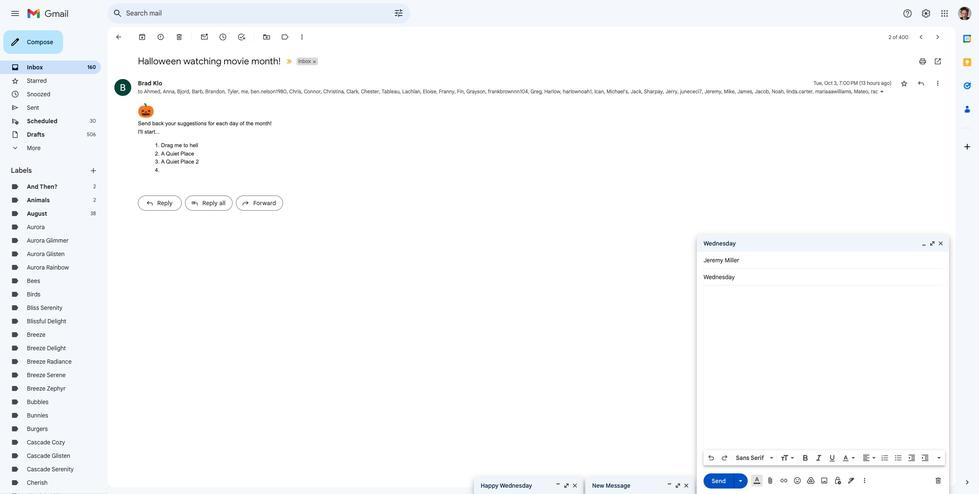 Task type: vqa. For each thing, say whether or not it's contained in the screenshot.
the top 1
no



Task type: describe. For each thing, give the bounding box(es) containing it.
cherish link
[[27, 479, 48, 487]]

delete image
[[175, 33, 184, 41]]

linda.carter
[[787, 88, 813, 95]]

birds
[[27, 291, 40, 298]]

tue,
[[814, 80, 824, 86]]

close image for minimize icon to the right
[[938, 240, 945, 247]]

bulleted list ‪(⌘⇧8)‬ image
[[895, 454, 903, 463]]

dialog containing sans serif
[[698, 235, 950, 495]]

back to inbox image
[[115, 33, 123, 41]]

sans
[[737, 455, 750, 462]]

main menu image
[[10, 8, 20, 19]]

starred link
[[27, 77, 47, 85]]

2 place from the top
[[181, 159, 194, 165]]

aurora for aurora glimmer
[[27, 237, 45, 245]]

james
[[738, 88, 753, 95]]

chris
[[290, 88, 302, 95]]

chester
[[361, 88, 379, 95]]

grayson
[[467, 88, 486, 95]]

franny
[[439, 88, 455, 95]]

and
[[27, 183, 38, 191]]

10 , from the left
[[321, 88, 322, 95]]

insert files using drive image
[[807, 477, 816, 485]]

19 , from the left
[[486, 88, 487, 95]]

discard draft ‪(⌘⇧d)‬ image
[[935, 477, 943, 485]]

delight for blissful delight
[[47, 318, 66, 325]]

drafts link
[[27, 131, 45, 138]]

archive image
[[138, 33, 146, 41]]

serene
[[47, 372, 66, 379]]

suggestions
[[178, 120, 207, 127]]

2 of 400
[[890, 34, 909, 40]]

month! inside send back your suggestions for each day of the month! i'll start... drag me to hell a quiet place a quiet place 2
[[255, 120, 272, 127]]

newer image
[[918, 33, 926, 41]]

michael's
[[607, 88, 629, 95]]

cascade serenity link
[[27, 466, 74, 474]]

tableau
[[382, 88, 400, 95]]

gmail image
[[27, 5, 73, 22]]

30 , from the left
[[722, 88, 723, 95]]

inbox for "inbox" link
[[27, 64, 43, 71]]

movie
[[224, 56, 249, 67]]

9 , from the left
[[302, 88, 303, 95]]

more formatting options image
[[936, 454, 944, 463]]

26 , from the left
[[642, 88, 643, 95]]

clark
[[347, 88, 359, 95]]

new message
[[593, 482, 631, 490]]

send back your suggestions for each day of the month! i'll start... drag me to hell a quiet place a quiet place 2
[[138, 120, 272, 165]]

cascade glisten
[[27, 453, 70, 460]]

bliss serenity link
[[27, 304, 63, 312]]

hours
[[868, 80, 881, 86]]

22 , from the left
[[561, 88, 562, 95]]

6 , from the left
[[239, 88, 240, 95]]

eloise
[[423, 88, 437, 95]]

blissful
[[27, 318, 46, 325]]

cascade glisten link
[[27, 453, 70, 460]]

aurora link
[[27, 224, 45, 231]]

Not starred checkbox
[[901, 79, 909, 88]]

greg
[[531, 88, 542, 95]]

search mail image
[[110, 6, 125, 21]]

for
[[208, 120, 215, 127]]

me for to
[[175, 142, 182, 149]]

tue, oct 3, 7:00 pm (13 hours ago) cell
[[814, 79, 892, 88]]

formatting options toolbar
[[704, 451, 946, 466]]

snoozed link
[[27, 91, 50, 98]]

support image
[[903, 8, 913, 19]]

33 , from the left
[[770, 88, 771, 95]]

to ahmed , anna , bjord , barb , brandon , tyler , me , ben.nelson1980 , chris , connor , christina , clark , chester , tableau , lachlan , eloise , franny , fin , grayson , frankbrownnn104 , greg , harlow , harlownoah1 , ican , michael's , jack , sharpay , jerry , junececi7 , jeremy , mike , james , jacob , noah , linda.carter , mariaaawilliams , mateo , rach.mooooore
[[138, 88, 907, 95]]

37 , from the left
[[869, 88, 871, 95]]

animals link
[[27, 197, 50, 204]]

insert photo image
[[821, 477, 829, 485]]

jacob
[[756, 88, 770, 95]]

glimmer
[[46, 237, 69, 245]]

redo ‪(⌘y)‬ image
[[721, 454, 730, 463]]

more button
[[0, 141, 101, 155]]

lachlan
[[403, 88, 421, 95]]

animals
[[27, 197, 50, 204]]

klo
[[153, 80, 162, 87]]

2 inside send back your suggestions for each day of the month! i'll start... drag me to hell a quiet place a quiet place 2
[[196, 159, 199, 165]]

undo ‪(⌘z)‬ image
[[708, 454, 716, 463]]

mike
[[725, 88, 735, 95]]

indent more ‪(⌘])‬ image
[[922, 454, 930, 463]]

mariaaawilliams
[[816, 88, 852, 95]]

jerry
[[666, 88, 678, 95]]

noah
[[772, 88, 785, 95]]

serif
[[751, 455, 765, 462]]

cascade serenity
[[27, 466, 74, 474]]

and then? link
[[27, 183, 57, 191]]

halloween watching movie month!
[[138, 56, 281, 67]]

7:00 pm
[[840, 80, 859, 86]]

snoozed
[[27, 91, 50, 98]]

29 , from the left
[[703, 88, 704, 95]]

breeze for breeze 'link'
[[27, 331, 46, 339]]

labels image
[[281, 33, 290, 41]]

cozy
[[52, 439, 65, 447]]

aurora glisten link
[[27, 250, 65, 258]]

fin
[[458, 88, 464, 95]]

anna
[[163, 88, 175, 95]]

🎃 image
[[138, 103, 154, 119]]

report spam image
[[157, 33, 165, 41]]

breeze for breeze radiance
[[27, 358, 46, 366]]

inbox for inbox button
[[299, 58, 311, 64]]

sent link
[[27, 104, 39, 112]]

start...
[[145, 129, 160, 135]]

breeze zephyr link
[[27, 385, 66, 393]]

move to image
[[263, 33, 271, 41]]

not starred image
[[901, 79, 909, 88]]

compose button
[[3, 30, 63, 54]]

ben.nelson1980
[[251, 88, 287, 95]]

23 , from the left
[[592, 88, 594, 95]]

36 , from the left
[[852, 88, 853, 95]]

insert signature image
[[848, 477, 856, 485]]

bees
[[27, 277, 40, 285]]

add to tasks image
[[237, 33, 246, 41]]

breeze radiance link
[[27, 358, 72, 366]]

your
[[165, 120, 176, 127]]

7 , from the left
[[248, 88, 250, 95]]

3 , from the left
[[189, 88, 191, 95]]

more options image
[[863, 477, 868, 485]]

snooze image
[[219, 33, 227, 41]]

show details image
[[880, 89, 885, 94]]

breeze for breeze zephyr
[[27, 385, 46, 393]]

back
[[152, 120, 164, 127]]

28 , from the left
[[678, 88, 679, 95]]

watching
[[184, 56, 222, 67]]

0 vertical spatial of
[[894, 34, 898, 40]]

Search mail text field
[[126, 9, 370, 18]]

junececi7
[[681, 88, 703, 95]]

frankbrownnn104
[[488, 88, 528, 95]]



Task type: locate. For each thing, give the bounding box(es) containing it.
, left the noah
[[770, 88, 771, 95]]

message
[[606, 482, 631, 490]]

2 horizontal spatial minimize image
[[921, 240, 928, 247]]

minimize image
[[921, 240, 928, 247], [555, 483, 562, 490], [667, 483, 674, 490]]

, left barb
[[189, 88, 191, 95]]

close image
[[572, 483, 579, 490]]

glisten
[[46, 250, 65, 258], [52, 453, 70, 460]]

send inside button
[[712, 478, 726, 485]]

0 vertical spatial to
[[138, 88, 143, 95]]

christina
[[324, 88, 344, 95]]

breeze serene
[[27, 372, 66, 379]]

happy
[[481, 482, 499, 490]]

send up i'll
[[138, 120, 151, 127]]

1 horizontal spatial me
[[241, 88, 248, 95]]

blissful delight link
[[27, 318, 66, 325]]

rainbow
[[46, 264, 69, 272]]

zephyr
[[47, 385, 66, 393]]

me inside send back your suggestions for each day of the month! i'll start... drag me to hell a quiet place a quiet place 2
[[175, 142, 182, 149]]

burgers link
[[27, 426, 48, 433]]

3 cascade from the top
[[27, 466, 50, 474]]

august
[[27, 210, 47, 218]]

1 horizontal spatial inbox
[[299, 58, 311, 64]]

bliss
[[27, 304, 39, 312]]

connor
[[304, 88, 321, 95]]

indent less ‪(⌘[)‬ image
[[908, 454, 917, 463]]

, right brandon
[[239, 88, 240, 95]]

None search field
[[108, 3, 411, 24]]

1 vertical spatial quiet
[[166, 159, 179, 165]]

send left more send options icon
[[712, 478, 726, 485]]

1 vertical spatial pop out image
[[564, 483, 570, 490]]

, down tue,
[[813, 88, 815, 95]]

, left the connor on the left top of page
[[302, 88, 303, 95]]

3 aurora from the top
[[27, 250, 45, 258]]

0 vertical spatial glisten
[[46, 250, 65, 258]]

35 , from the left
[[813, 88, 815, 95]]

cascade cozy
[[27, 439, 65, 447]]

bubbles
[[27, 399, 49, 406]]

serenity for cascade serenity
[[52, 466, 74, 474]]

27 , from the left
[[664, 88, 665, 95]]

minimize image for happy wednesday
[[555, 483, 562, 490]]

aurora for aurora link
[[27, 224, 45, 231]]

august link
[[27, 210, 47, 218]]

bliss serenity
[[27, 304, 63, 312]]

0 horizontal spatial pop out image
[[564, 483, 570, 490]]

, down tue, oct 3, 7:00 pm (13 hours ago) cell
[[852, 88, 853, 95]]

31 , from the left
[[735, 88, 737, 95]]

11 , from the left
[[344, 88, 345, 95]]

aurora down august
[[27, 224, 45, 231]]

, left the jacob
[[753, 88, 754, 95]]

1 breeze from the top
[[27, 331, 46, 339]]

of left '400'
[[894, 34, 898, 40]]

serenity down cascade glisten
[[52, 466, 74, 474]]

insert link ‪(⌘k)‬ image
[[780, 477, 789, 485]]

1 cascade from the top
[[27, 439, 50, 447]]

of left the on the top of the page
[[240, 120, 245, 127]]

happy wednesday
[[481, 482, 533, 490]]

, left tyler
[[225, 88, 226, 95]]

18 , from the left
[[464, 88, 466, 95]]

12 , from the left
[[359, 88, 360, 95]]

0 horizontal spatial me
[[175, 142, 182, 149]]

inbox inside inbox button
[[299, 58, 311, 64]]

send for send
[[712, 478, 726, 485]]

20 , from the left
[[528, 88, 530, 95]]

breeze up breeze zephyr link
[[27, 372, 46, 379]]

34 , from the left
[[785, 88, 786, 95]]

breeze for breeze serene
[[27, 372, 46, 379]]

dialog
[[698, 235, 950, 495]]

0 vertical spatial place
[[181, 150, 194, 157]]

0 horizontal spatial send
[[138, 120, 151, 127]]

italic ‪(⌘i)‬ image
[[815, 454, 824, 463]]

0 vertical spatial quiet
[[166, 150, 179, 157]]

, left tableau
[[379, 88, 381, 95]]

1 vertical spatial serenity
[[52, 466, 74, 474]]

cascade up cherish link
[[27, 466, 50, 474]]

2 quiet from the top
[[166, 159, 179, 165]]

, left 'michael's'
[[605, 88, 606, 95]]

1 a from the top
[[161, 150, 165, 157]]

1 vertical spatial month!
[[255, 120, 272, 127]]

toggle confidential mode image
[[834, 477, 843, 485]]

, left frankbrownnn104
[[486, 88, 487, 95]]

tab list
[[956, 27, 980, 464]]

0 horizontal spatial to
[[138, 88, 143, 95]]

month!
[[251, 56, 281, 67], [255, 120, 272, 127]]

serenity for bliss serenity
[[40, 304, 63, 312]]

aurora rainbow link
[[27, 264, 69, 272]]

2 aurora from the top
[[27, 237, 45, 245]]

breeze delight
[[27, 345, 66, 352]]

month! down move to image
[[251, 56, 281, 67]]

0 horizontal spatial of
[[240, 120, 245, 127]]

1 vertical spatial a
[[161, 159, 165, 165]]

15 , from the left
[[421, 88, 422, 95]]

brad
[[138, 80, 152, 87]]

aurora for aurora rainbow
[[27, 264, 45, 272]]

, left greg
[[528, 88, 530, 95]]

me right tyler
[[241, 88, 248, 95]]

attach files image
[[767, 477, 775, 485]]

4 aurora from the top
[[27, 264, 45, 272]]

, left anna
[[160, 88, 162, 95]]

underline ‪(⌘u)‬ image
[[829, 455, 837, 463]]

serenity up blissful delight
[[40, 304, 63, 312]]

oct
[[825, 80, 833, 86]]

cascade for cascade cozy
[[27, 439, 50, 447]]

inbox
[[299, 58, 311, 64], [27, 64, 43, 71]]

2 reply from the left
[[202, 200, 218, 207]]

, left james
[[735, 88, 737, 95]]

breeze serene link
[[27, 372, 66, 379]]

breeze radiance
[[27, 358, 72, 366]]

1 horizontal spatial to
[[184, 142, 188, 149]]

1 vertical spatial me
[[175, 142, 182, 149]]

tyler
[[228, 88, 239, 95]]

38
[[90, 210, 96, 217]]

breeze for breeze delight
[[27, 345, 46, 352]]

burgers
[[27, 426, 48, 433]]

glisten down cozy
[[52, 453, 70, 460]]

16 , from the left
[[437, 88, 438, 95]]

cascade down 'burgers'
[[27, 439, 50, 447]]

1 vertical spatial place
[[181, 159, 194, 165]]

17 , from the left
[[455, 88, 456, 95]]

me
[[241, 88, 248, 95], [175, 142, 182, 149]]

the
[[246, 120, 254, 127]]

aurora glisten
[[27, 250, 65, 258]]

aurora down "aurora glimmer"
[[27, 250, 45, 258]]

starred
[[27, 77, 47, 85]]

pop out image for minimize icon to the right close icon
[[930, 240, 937, 247]]

3 breeze from the top
[[27, 358, 46, 366]]

, left the franny
[[437, 88, 438, 95]]

, left the sharpay
[[642, 88, 643, 95]]

labels navigation
[[0, 27, 108, 495]]

0 vertical spatial a
[[161, 150, 165, 157]]

24 , from the left
[[605, 88, 606, 95]]

1 quiet from the top
[[166, 150, 179, 157]]

aurora rainbow
[[27, 264, 69, 272]]

1 horizontal spatial reply
[[202, 200, 218, 207]]

aurora up bees link
[[27, 264, 45, 272]]

breeze down blissful
[[27, 331, 46, 339]]

aurora down aurora link
[[27, 237, 45, 245]]

Subject field
[[704, 273, 943, 282]]

aurora glimmer link
[[27, 237, 69, 245]]

, left jerry
[[664, 88, 665, 95]]

halloween
[[138, 56, 181, 67]]

1 aurora from the top
[[27, 224, 45, 231]]

, left chester
[[359, 88, 360, 95]]

inbox inside the labels 'navigation'
[[27, 64, 43, 71]]

(13
[[860, 80, 866, 86]]

blissful delight
[[27, 318, 66, 325]]

0 vertical spatial cascade
[[27, 439, 50, 447]]

, left ican
[[592, 88, 594, 95]]

0 horizontal spatial minimize image
[[555, 483, 562, 490]]

sent
[[27, 104, 39, 112]]

25 , from the left
[[629, 88, 630, 95]]

drag
[[161, 142, 173, 149]]

, right tyler
[[248, 88, 250, 95]]

forward
[[254, 200, 276, 207]]

bunnies
[[27, 412, 48, 420]]

, left the lachlan
[[400, 88, 401, 95]]

glisten for cascade glisten
[[52, 453, 70, 460]]

delight down bliss serenity in the bottom left of the page
[[47, 318, 66, 325]]

tue, oct 3, 7:00 pm (13 hours ago)
[[814, 80, 892, 86]]

settings image
[[922, 8, 932, 19]]

cascade cozy link
[[27, 439, 65, 447]]

2 vertical spatial cascade
[[27, 466, 50, 474]]

reply for reply all
[[202, 200, 218, 207]]

close image
[[938, 240, 945, 247], [684, 483, 690, 490]]

delight for breeze delight
[[47, 345, 66, 352]]

1 place from the top
[[181, 150, 194, 157]]

of
[[894, 34, 898, 40], [240, 120, 245, 127]]

jack
[[631, 88, 642, 95]]

1 vertical spatial delight
[[47, 345, 66, 352]]

1 vertical spatial of
[[240, 120, 245, 127]]

ican
[[595, 88, 605, 95]]

cascade for cascade serenity
[[27, 466, 50, 474]]

1 vertical spatial glisten
[[52, 453, 70, 460]]

labels heading
[[11, 167, 89, 175]]

of inside send back your suggestions for each day of the month! i'll start... drag me to hell a quiet place a quiet place 2
[[240, 120, 245, 127]]

reply
[[157, 200, 173, 207], [202, 200, 218, 207]]

send button
[[704, 474, 735, 489]]

, left christina
[[321, 88, 322, 95]]

2 , from the left
[[175, 88, 176, 95]]

, down hours
[[869, 88, 871, 95]]

breeze link
[[27, 331, 46, 339]]

bold ‪(⌘b)‬ image
[[802, 454, 810, 463]]

, left 'grayson'
[[464, 88, 466, 95]]

glisten for aurora glisten
[[46, 250, 65, 258]]

, left chris
[[287, 88, 288, 95]]

2 cascade from the top
[[27, 453, 50, 460]]

delight up radiance
[[47, 345, 66, 352]]

2 a from the top
[[161, 159, 165, 165]]

scheduled link
[[27, 117, 57, 125]]

inbox up starred link
[[27, 64, 43, 71]]

1 horizontal spatial minimize image
[[667, 483, 674, 490]]

cherish
[[27, 479, 48, 487]]

1 vertical spatial send
[[712, 478, 726, 485]]

radiance
[[47, 358, 72, 366]]

, left bjord
[[175, 88, 176, 95]]

to inside send back your suggestions for each day of the month! i'll start... drag me to hell a quiet place a quiet place 2
[[184, 142, 188, 149]]

reply for reply
[[157, 200, 173, 207]]

breeze down breeze 'link'
[[27, 345, 46, 352]]

drafts
[[27, 131, 45, 138]]

0 vertical spatial me
[[241, 88, 248, 95]]

breeze up the bubbles
[[27, 385, 46, 393]]

0 vertical spatial month!
[[251, 56, 281, 67]]

, left mike
[[722, 88, 723, 95]]

bunnies link
[[27, 412, 48, 420]]

month! right the on the top of the page
[[255, 120, 272, 127]]

, left harlownoah1
[[561, 88, 562, 95]]

0 horizontal spatial inbox
[[27, 64, 43, 71]]

serenity
[[40, 304, 63, 312], [52, 466, 74, 474]]

then?
[[40, 183, 57, 191]]

brandon
[[206, 88, 225, 95]]

me right drag
[[175, 142, 182, 149]]

1 vertical spatial close image
[[684, 483, 690, 490]]

0 horizontal spatial reply
[[157, 200, 173, 207]]

21 , from the left
[[542, 88, 544, 95]]

0 vertical spatial serenity
[[40, 304, 63, 312]]

reply link
[[138, 196, 182, 211]]

cascade
[[27, 439, 50, 447], [27, 453, 50, 460], [27, 466, 50, 474]]

, left linda.carter
[[785, 88, 786, 95]]

0 vertical spatial send
[[138, 120, 151, 127]]

cascade down cascade cozy
[[27, 453, 50, 460]]

14 , from the left
[[400, 88, 401, 95]]

labels
[[11, 167, 32, 175]]

more send options image
[[737, 477, 746, 486]]

4 , from the left
[[203, 88, 204, 95]]

1 , from the left
[[160, 88, 162, 95]]

1 horizontal spatial close image
[[938, 240, 945, 247]]

13 , from the left
[[379, 88, 381, 95]]

, left junececi7
[[678, 88, 679, 95]]

numbered list ‪(⌘⇧7)‬ image
[[881, 454, 890, 463]]

, left harlow
[[542, 88, 544, 95]]

pop out image
[[930, 240, 937, 247], [564, 483, 570, 490]]

more image
[[298, 33, 306, 41]]

Message Body text field
[[704, 290, 943, 448]]

more
[[27, 144, 41, 152]]

bees link
[[27, 277, 40, 285]]

minimize image for new message
[[667, 483, 674, 490]]

pop out image
[[675, 483, 682, 490]]

reply all
[[202, 200, 226, 207]]

2 breeze from the top
[[27, 345, 46, 352]]

8 , from the left
[[287, 88, 288, 95]]

inbox down more icon
[[299, 58, 311, 64]]

compose
[[27, 38, 53, 46]]

send
[[138, 120, 151, 127], [712, 478, 726, 485]]

send inside send back your suggestions for each day of the month! i'll start... drag me to hell a quiet place a quiet place 2
[[138, 120, 151, 127]]

reply inside "link"
[[157, 200, 173, 207]]

older image
[[935, 33, 943, 41]]

, left eloise
[[421, 88, 422, 95]]

to left hell in the top of the page
[[184, 142, 188, 149]]

0 vertical spatial delight
[[47, 318, 66, 325]]

glisten down "glimmer"
[[46, 250, 65, 258]]

1 reply from the left
[[157, 200, 173, 207]]

4 breeze from the top
[[27, 372, 46, 379]]

advanced search options image
[[391, 5, 407, 21]]

0 vertical spatial close image
[[938, 240, 945, 247]]

i'll
[[138, 129, 143, 135]]

, left jack
[[629, 88, 630, 95]]

, left brandon
[[203, 88, 204, 95]]

160
[[87, 64, 96, 70]]

cascade for cascade glisten
[[27, 453, 50, 460]]

1 horizontal spatial of
[[894, 34, 898, 40]]

wednesday
[[500, 482, 533, 490]]

1 horizontal spatial send
[[712, 478, 726, 485]]

5 , from the left
[[225, 88, 226, 95]]

delight
[[47, 318, 66, 325], [47, 345, 66, 352]]

1 vertical spatial to
[[184, 142, 188, 149]]

, left clark
[[344, 88, 345, 95]]

breeze up the breeze serene
[[27, 358, 46, 366]]

5 breeze from the top
[[27, 385, 46, 393]]

0 horizontal spatial close image
[[684, 483, 690, 490]]

insert emoji ‪(⌘⇧2)‬ image
[[794, 477, 802, 485]]

, left jeremy
[[703, 88, 704, 95]]

close image for minimize icon corresponding to new message
[[684, 483, 690, 490]]

, left fin
[[455, 88, 456, 95]]

32 , from the left
[[753, 88, 754, 95]]

send for send back your suggestions for each day of the month! i'll start... drag me to hell a quiet place a quiet place 2
[[138, 120, 151, 127]]

400
[[900, 34, 909, 40]]

aurora for aurora glisten
[[27, 250, 45, 258]]

ago)
[[882, 80, 892, 86]]

,
[[160, 88, 162, 95], [175, 88, 176, 95], [189, 88, 191, 95], [203, 88, 204, 95], [225, 88, 226, 95], [239, 88, 240, 95], [248, 88, 250, 95], [287, 88, 288, 95], [302, 88, 303, 95], [321, 88, 322, 95], [344, 88, 345, 95], [359, 88, 360, 95], [379, 88, 381, 95], [400, 88, 401, 95], [421, 88, 422, 95], [437, 88, 438, 95], [455, 88, 456, 95], [464, 88, 466, 95], [486, 88, 487, 95], [528, 88, 530, 95], [542, 88, 544, 95], [561, 88, 562, 95], [592, 88, 594, 95], [605, 88, 606, 95], [629, 88, 630, 95], [642, 88, 643, 95], [664, 88, 665, 95], [678, 88, 679, 95], [703, 88, 704, 95], [722, 88, 723, 95], [735, 88, 737, 95], [753, 88, 754, 95], [770, 88, 771, 95], [785, 88, 786, 95], [813, 88, 815, 95], [852, 88, 853, 95], [869, 88, 871, 95]]

pop out image for close image
[[564, 483, 570, 490]]

aurora glimmer
[[27, 237, 69, 245]]

to down the brad
[[138, 88, 143, 95]]

sans serif option
[[735, 454, 769, 463]]

me for ,
[[241, 88, 248, 95]]

30
[[90, 118, 96, 124]]

breeze zephyr
[[27, 385, 66, 393]]

0 vertical spatial pop out image
[[930, 240, 937, 247]]

1 horizontal spatial pop out image
[[930, 240, 937, 247]]

1 vertical spatial cascade
[[27, 453, 50, 460]]



